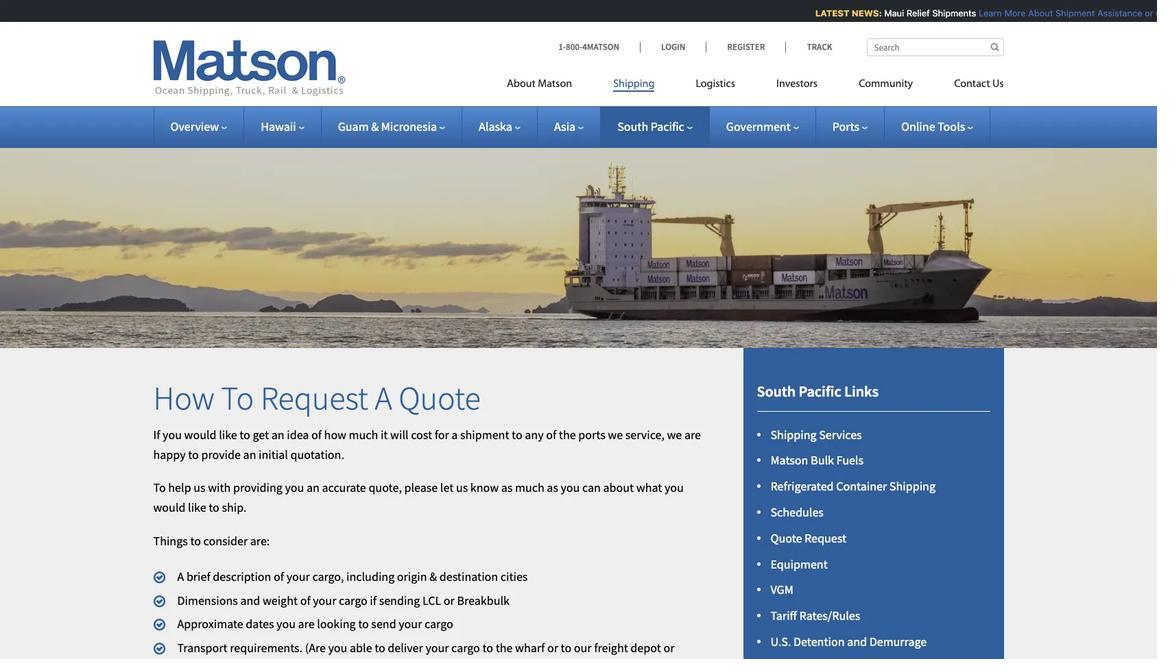 Task type: locate. For each thing, give the bounding box(es) containing it.
south up shipping services
[[757, 382, 796, 401]]

approximate
[[177, 617, 243, 633]]

assistance
[[1091, 8, 1136, 19]]

we right service, on the right bottom
[[667, 427, 682, 443]]

0 horizontal spatial the
[[496, 641, 513, 657]]

0 vertical spatial and
[[240, 593, 260, 609]]

a up it
[[375, 378, 392, 419]]

u.s.
[[771, 635, 791, 650]]

matson up refrigerated
[[771, 453, 808, 469]]

1 vertical spatial like
[[188, 500, 206, 516]]

of right any
[[546, 427, 557, 443]]

south pacific links
[[757, 382, 879, 401]]

shipping up matson bulk fuels
[[771, 427, 817, 443]]

pacific for south pacific links
[[799, 382, 841, 401]]

1 horizontal spatial request
[[805, 531, 847, 547]]

1 horizontal spatial quote
[[771, 531, 802, 547]]

breakbulk
[[457, 593, 510, 609]]

much left it
[[349, 427, 378, 443]]

get
[[253, 427, 269, 443]]

or right lcl
[[444, 593, 455, 609]]

& right guam
[[371, 119, 379, 134]]

the inside transport requirements. (are you able to deliver your cargo to the wharf or to our freight depot or
[[496, 641, 513, 657]]

of up weight
[[274, 569, 284, 585]]

about
[[1022, 8, 1047, 19], [507, 79, 536, 90]]

quote request
[[771, 531, 847, 547]]

you right if at the bottom of the page
[[163, 427, 182, 443]]

0 vertical spatial request
[[261, 378, 368, 419]]

would inside if you would like to get an idea of how much it will cost for a shipment to any of the ports we service, we are happy to provide an initial quotation.
[[184, 427, 216, 443]]

request up idea
[[261, 378, 368, 419]]

quote
[[399, 378, 481, 419], [771, 531, 802, 547]]

cargo down breakbulk
[[451, 641, 480, 657]]

1 vertical spatial cargo
[[425, 617, 453, 633]]

about matson link
[[507, 72, 593, 100]]

are:
[[250, 534, 270, 550]]

government link
[[726, 119, 799, 134]]

1 horizontal spatial much
[[515, 480, 545, 496]]

you right what
[[665, 480, 684, 496]]

1 horizontal spatial matson
[[771, 453, 808, 469]]

are right service, on the right bottom
[[685, 427, 701, 443]]

your
[[287, 569, 310, 585], [313, 593, 336, 609], [399, 617, 422, 633], [426, 641, 449, 657]]

1 horizontal spatial we
[[667, 427, 682, 443]]

a left brief
[[177, 569, 184, 585]]

learn more about shipment assistance or co link
[[972, 8, 1157, 19]]

0 vertical spatial an
[[271, 427, 284, 443]]

0 horizontal spatial like
[[188, 500, 206, 516]]

pacific down 'shipping' link
[[651, 119, 685, 134]]

2 vertical spatial an
[[307, 480, 320, 496]]

an left accurate
[[307, 480, 320, 496]]

sending
[[379, 593, 420, 609]]

0 horizontal spatial to
[[153, 480, 166, 496]]

quote up for
[[399, 378, 481, 419]]

of right idea
[[311, 427, 322, 443]]

1 horizontal spatial and
[[847, 635, 867, 650]]

like
[[219, 427, 237, 443], [188, 500, 206, 516]]

1 horizontal spatial the
[[559, 427, 576, 443]]

initial
[[259, 447, 288, 463]]

1 vertical spatial and
[[847, 635, 867, 650]]

much
[[349, 427, 378, 443], [515, 480, 545, 496]]

logistics link
[[675, 72, 756, 100]]

you inside if you would like to get an idea of how much it will cost for a shipment to any of the ports we service, we are happy to provide an initial quotation.
[[163, 427, 182, 443]]

1-800-4matson link
[[559, 41, 640, 53]]

1 vertical spatial the
[[496, 641, 513, 657]]

shipments
[[926, 8, 970, 19]]

quote inside south pacific links section
[[771, 531, 802, 547]]

banner image
[[0, 126, 1157, 349]]

south inside section
[[757, 382, 796, 401]]

how
[[324, 427, 346, 443]]

you right providing
[[285, 480, 304, 496]]

to
[[240, 427, 250, 443], [512, 427, 523, 443], [188, 447, 199, 463], [209, 500, 219, 516], [190, 534, 201, 550], [358, 617, 369, 633], [375, 641, 385, 657], [483, 641, 493, 657], [561, 641, 572, 657]]

dates
[[246, 617, 274, 633]]

1 horizontal spatial as
[[547, 480, 558, 496]]

1 vertical spatial shipping
[[771, 427, 817, 443]]

an
[[271, 427, 284, 443], [243, 447, 256, 463], [307, 480, 320, 496]]

would up provide
[[184, 427, 216, 443]]

None search field
[[867, 38, 1004, 56]]

much right know
[[515, 480, 545, 496]]

0 vertical spatial about
[[1022, 8, 1047, 19]]

2 vertical spatial cargo
[[451, 641, 480, 657]]

0 vertical spatial matson
[[538, 79, 572, 90]]

1 vertical spatial request
[[805, 531, 847, 547]]

1-800-4matson
[[559, 41, 619, 53]]

the left 'wharf'
[[496, 641, 513, 657]]

1 horizontal spatial an
[[271, 427, 284, 443]]

track
[[807, 41, 832, 53]]

community
[[859, 79, 913, 90]]

demurrage
[[870, 635, 927, 650]]

1 vertical spatial pacific
[[799, 382, 841, 401]]

how
[[153, 378, 215, 419]]

services
[[819, 427, 862, 443]]

1 vertical spatial south
[[757, 382, 796, 401]]

an down get
[[243, 447, 256, 463]]

2 we from the left
[[667, 427, 682, 443]]

& right the origin
[[430, 569, 437, 585]]

request up "equipment" link
[[805, 531, 847, 547]]

1 vertical spatial would
[[153, 500, 186, 516]]

1 horizontal spatial pacific
[[799, 382, 841, 401]]

learn
[[972, 8, 996, 19]]

0 horizontal spatial and
[[240, 593, 260, 609]]

shipping services
[[771, 427, 862, 443]]

and down description
[[240, 593, 260, 609]]

shipping inside 'shipping' link
[[613, 79, 655, 90]]

ports
[[578, 427, 606, 443]]

0 horizontal spatial much
[[349, 427, 378, 443]]

news:
[[845, 8, 876, 19]]

4matson
[[583, 41, 619, 53]]

0 horizontal spatial us
[[194, 480, 206, 496]]

0 horizontal spatial as
[[501, 480, 513, 496]]

2 horizontal spatial an
[[307, 480, 320, 496]]

micronesia
[[381, 119, 437, 134]]

&
[[371, 119, 379, 134], [430, 569, 437, 585]]

description
[[213, 569, 271, 585]]

1 vertical spatial &
[[430, 569, 437, 585]]

2 vertical spatial shipping
[[890, 479, 936, 495]]

0 horizontal spatial &
[[371, 119, 379, 134]]

shipping link
[[593, 72, 675, 100]]

pacific
[[651, 119, 685, 134], [799, 382, 841, 401]]

as left can
[[547, 480, 558, 496]]

1 vertical spatial matson
[[771, 453, 808, 469]]

equipment
[[771, 557, 828, 573]]

guam & micronesia link
[[338, 119, 445, 134]]

an right get
[[271, 427, 284, 443]]

or left co
[[1138, 8, 1147, 19]]

0 vertical spatial south
[[618, 119, 648, 134]]

origin
[[397, 569, 427, 585]]

to left any
[[512, 427, 523, 443]]

would down help
[[153, 500, 186, 516]]

are inside if you would like to get an idea of how much it will cost for a shipment to any of the ports we service, we are happy to provide an initial quotation.
[[685, 427, 701, 443]]

a
[[375, 378, 392, 419], [177, 569, 184, 585]]

our
[[574, 641, 592, 657]]

about up alaska link
[[507, 79, 536, 90]]

0 horizontal spatial south
[[618, 119, 648, 134]]

to right the able
[[375, 641, 385, 657]]

refrigerated container shipping
[[771, 479, 936, 495]]

online tools
[[901, 119, 965, 134]]

tariff rates/rules
[[771, 609, 860, 624]]

to left 'wharf'
[[483, 641, 493, 657]]

1 horizontal spatial like
[[219, 427, 237, 443]]

matson inside south pacific links section
[[771, 453, 808, 469]]

0 horizontal spatial about
[[507, 79, 536, 90]]

shipping up south pacific
[[613, 79, 655, 90]]

0 horizontal spatial shipping
[[613, 79, 655, 90]]

much inside to help us with providing you an accurate quote, please let us know as much as you can about what you would like to ship.
[[515, 480, 545, 496]]

your right deliver
[[426, 641, 449, 657]]

you right (are
[[328, 641, 347, 657]]

dimensions
[[177, 593, 238, 609]]

0 vertical spatial like
[[219, 427, 237, 443]]

matson down "1-"
[[538, 79, 572, 90]]

0 vertical spatial much
[[349, 427, 378, 443]]

you left can
[[561, 480, 580, 496]]

investors link
[[756, 72, 838, 100]]

0 horizontal spatial pacific
[[651, 119, 685, 134]]

1 horizontal spatial south
[[757, 382, 796, 401]]

1 vertical spatial much
[[515, 480, 545, 496]]

logistics
[[696, 79, 735, 90]]

dimensions and weight of your cargo if sending lcl or breakbulk
[[177, 593, 510, 609]]

1 vertical spatial about
[[507, 79, 536, 90]]

pacific left links
[[799, 382, 841, 401]]

1 horizontal spatial are
[[685, 427, 701, 443]]

0 vertical spatial the
[[559, 427, 576, 443]]

us left with
[[194, 480, 206, 496]]

1 vertical spatial a
[[177, 569, 184, 585]]

the left ports
[[559, 427, 576, 443]]

about right more
[[1022, 8, 1047, 19]]

as right know
[[501, 480, 513, 496]]

to left ship.
[[209, 500, 219, 516]]

how to request a quote
[[153, 378, 481, 419]]

investors
[[777, 79, 818, 90]]

cities
[[501, 569, 528, 585]]

about
[[603, 480, 634, 496]]

to
[[221, 378, 254, 419], [153, 480, 166, 496]]

1 we from the left
[[608, 427, 623, 443]]

cargo inside transport requirements. (are you able to deliver your cargo to the wharf or to our freight depot or
[[451, 641, 480, 657]]

are up (are
[[298, 617, 315, 633]]

to inside to help us with providing you an accurate quote, please let us know as much as you can about what you would like to ship.
[[153, 480, 166, 496]]

0 vertical spatial pacific
[[651, 119, 685, 134]]

1 horizontal spatial us
[[456, 480, 468, 496]]

shipping for shipping services
[[771, 427, 817, 443]]

we right ports
[[608, 427, 623, 443]]

cargo left if
[[339, 593, 368, 609]]

or right depot
[[664, 641, 675, 657]]

us right let
[[456, 480, 468, 496]]

co
[[1149, 8, 1157, 19]]

0 vertical spatial to
[[221, 378, 254, 419]]

like down help
[[188, 500, 206, 516]]

0 horizontal spatial are
[[298, 617, 315, 633]]

to up get
[[221, 378, 254, 419]]

0 horizontal spatial an
[[243, 447, 256, 463]]

0 vertical spatial would
[[184, 427, 216, 443]]

0 horizontal spatial matson
[[538, 79, 572, 90]]

0 vertical spatial are
[[685, 427, 701, 443]]

the inside if you would like to get an idea of how much it will cost for a shipment to any of the ports we service, we are happy to provide an initial quotation.
[[559, 427, 576, 443]]

south pacific
[[618, 119, 685, 134]]

ship.
[[222, 500, 247, 516]]

register
[[727, 41, 765, 53]]

south
[[618, 119, 648, 134], [757, 382, 796, 401]]

0 vertical spatial quote
[[399, 378, 481, 419]]

guam & micronesia
[[338, 119, 437, 134]]

cargo down lcl
[[425, 617, 453, 633]]

what
[[636, 480, 662, 496]]

much inside if you would like to get an idea of how much it will cost for a shipment to any of the ports we service, we are happy to provide an initial quotation.
[[349, 427, 378, 443]]

equipment link
[[771, 557, 828, 573]]

to left help
[[153, 480, 166, 496]]

including
[[346, 569, 395, 585]]

and down rates/rules
[[847, 635, 867, 650]]

quote down schedules
[[771, 531, 802, 547]]

an inside to help us with providing you an accurate quote, please let us know as much as you can about what you would like to ship.
[[307, 480, 320, 496]]

south down 'shipping' link
[[618, 119, 648, 134]]

1 vertical spatial to
[[153, 480, 166, 496]]

we
[[608, 427, 623, 443], [667, 427, 682, 443]]

0 horizontal spatial request
[[261, 378, 368, 419]]

1 horizontal spatial shipping
[[771, 427, 817, 443]]

0 vertical spatial &
[[371, 119, 379, 134]]

like up provide
[[219, 427, 237, 443]]

1 vertical spatial are
[[298, 617, 315, 633]]

1 vertical spatial quote
[[771, 531, 802, 547]]

0 vertical spatial shipping
[[613, 79, 655, 90]]

0 horizontal spatial we
[[608, 427, 623, 443]]

0 vertical spatial a
[[375, 378, 392, 419]]

of
[[311, 427, 322, 443], [546, 427, 557, 443], [274, 569, 284, 585], [300, 593, 311, 609]]

pacific inside section
[[799, 382, 841, 401]]

the
[[559, 427, 576, 443], [496, 641, 513, 657]]

request
[[261, 378, 368, 419], [805, 531, 847, 547]]

1 horizontal spatial a
[[375, 378, 392, 419]]

south for south pacific
[[618, 119, 648, 134]]

shipping right container
[[890, 479, 936, 495]]

1 us from the left
[[194, 480, 206, 496]]

links
[[844, 382, 879, 401]]

u.s. detention and demurrage link
[[771, 635, 927, 650]]

pacific for south pacific
[[651, 119, 685, 134]]

with
[[208, 480, 231, 496]]

latest news: maui relief shipments learn more about shipment assistance or co
[[809, 8, 1157, 19]]



Task type: describe. For each thing, give the bounding box(es) containing it.
community link
[[838, 72, 934, 100]]

tariff rates/rules link
[[771, 609, 860, 624]]

ports
[[833, 119, 860, 134]]

help
[[168, 480, 191, 496]]

an for to
[[271, 427, 284, 443]]

and inside south pacific links section
[[847, 635, 867, 650]]

rates/rules
[[800, 609, 860, 624]]

tools
[[938, 119, 965, 134]]

you down weight
[[277, 617, 296, 633]]

hawaii link
[[261, 119, 304, 134]]

it
[[381, 427, 388, 443]]

1 horizontal spatial to
[[221, 378, 254, 419]]

to left send
[[358, 617, 369, 633]]

any
[[525, 427, 544, 443]]

vgm link
[[771, 583, 794, 598]]

or right 'wharf'
[[547, 641, 558, 657]]

latest
[[809, 8, 843, 19]]

1 vertical spatial an
[[243, 447, 256, 463]]

you inside transport requirements. (are you able to deliver your cargo to the wharf or to our freight depot or
[[328, 641, 347, 657]]

login link
[[640, 41, 706, 53]]

of right weight
[[300, 593, 311, 609]]

quote request link
[[771, 531, 847, 547]]

overview link
[[170, 119, 227, 134]]

vgm
[[771, 583, 794, 598]]

to right happy at the left bottom of page
[[188, 447, 199, 463]]

if
[[153, 427, 160, 443]]

to right things
[[190, 534, 201, 550]]

if
[[370, 593, 377, 609]]

shipment
[[1049, 8, 1089, 19]]

for
[[435, 427, 449, 443]]

more
[[998, 8, 1019, 19]]

cargo for deliver
[[451, 641, 480, 657]]

0 horizontal spatial quote
[[399, 378, 481, 419]]

1 horizontal spatial about
[[1022, 8, 1047, 19]]

relief
[[900, 8, 923, 19]]

asia link
[[554, 119, 584, 134]]

south pacific links section
[[726, 349, 1021, 660]]

cargo,
[[312, 569, 344, 585]]

providing
[[233, 480, 283, 496]]

track link
[[786, 41, 832, 53]]

know
[[470, 480, 499, 496]]

blue matson logo with ocean, shipping, truck, rail and logistics written beneath it. image
[[153, 40, 345, 97]]

shipping for shipping
[[613, 79, 655, 90]]

tariff
[[771, 609, 797, 624]]

your inside transport requirements. (are you able to deliver your cargo to the wharf or to our freight depot or
[[426, 641, 449, 657]]

destination
[[440, 569, 498, 585]]

like inside if you would like to get an idea of how much it will cost for a shipment to any of the ports we service, we are happy to provide an initial quotation.
[[219, 427, 237, 443]]

register link
[[706, 41, 786, 53]]

things
[[153, 534, 188, 550]]

to left our
[[561, 641, 572, 657]]

u.s. detention and demurrage
[[771, 635, 927, 650]]

south pacific link
[[618, 119, 693, 134]]

a
[[452, 427, 458, 443]]

matson bulk fuels
[[771, 453, 864, 469]]

your down cargo,
[[313, 593, 336, 609]]

provide
[[201, 447, 241, 463]]

quotation.
[[291, 447, 344, 463]]

matson inside top menu navigation
[[538, 79, 572, 90]]

send
[[371, 617, 396, 633]]

2 as from the left
[[547, 480, 558, 496]]

depot
[[631, 641, 661, 657]]

asia
[[554, 119, 576, 134]]

online
[[901, 119, 935, 134]]

can
[[582, 480, 601, 496]]

happy
[[153, 447, 186, 463]]

contact
[[954, 79, 990, 90]]

your up weight
[[287, 569, 310, 585]]

Search search field
[[867, 38, 1004, 56]]

ports link
[[833, 119, 868, 134]]

0 vertical spatial cargo
[[339, 593, 368, 609]]

looking
[[317, 617, 356, 633]]

detention
[[794, 635, 845, 650]]

your up deliver
[[399, 617, 422, 633]]

an for providing
[[307, 480, 320, 496]]

schedules
[[771, 505, 824, 521]]

1 as from the left
[[501, 480, 513, 496]]

bulk
[[811, 453, 834, 469]]

shipping services link
[[771, 427, 862, 443]]

south for south pacific links
[[757, 382, 796, 401]]

about inside top menu navigation
[[507, 79, 536, 90]]

like inside to help us with providing you an accurate quote, please let us know as much as you can about what you would like to ship.
[[188, 500, 206, 516]]

transport
[[177, 641, 228, 657]]

freight
[[594, 641, 628, 657]]

us
[[993, 79, 1004, 90]]

2 horizontal spatial shipping
[[890, 479, 936, 495]]

government
[[726, 119, 791, 134]]

service,
[[625, 427, 665, 443]]

let
[[440, 480, 454, 496]]

to left get
[[240, 427, 250, 443]]

cost
[[411, 427, 432, 443]]

refrigerated container shipping link
[[771, 479, 936, 495]]

top menu navigation
[[507, 72, 1004, 100]]

contact us
[[954, 79, 1004, 90]]

idea
[[287, 427, 309, 443]]

fuels
[[837, 453, 864, 469]]

container
[[836, 479, 887, 495]]

1 horizontal spatial &
[[430, 569, 437, 585]]

weight
[[263, 593, 298, 609]]

approximate dates you are looking to send your cargo
[[177, 617, 453, 633]]

cargo for send
[[425, 617, 453, 633]]

lcl
[[423, 593, 441, 609]]

request inside south pacific links section
[[805, 531, 847, 547]]

search image
[[991, 43, 999, 51]]

consider
[[203, 534, 248, 550]]

would inside to help us with providing you an accurate quote, please let us know as much as you can about what you would like to ship.
[[153, 500, 186, 516]]

requirements.
[[230, 641, 303, 657]]

to inside to help us with providing you an accurate quote, please let us know as much as you can about what you would like to ship.
[[209, 500, 219, 516]]

a brief description of your cargo, including origin & destination cities
[[177, 569, 528, 585]]

0 horizontal spatial a
[[177, 569, 184, 585]]

1-
[[559, 41, 566, 53]]

(are
[[305, 641, 326, 657]]

guam
[[338, 119, 369, 134]]

2 us from the left
[[456, 480, 468, 496]]

deliver
[[388, 641, 423, 657]]

if you would like to get an idea of how much it will cost for a shipment to any of the ports we service, we are happy to provide an initial quotation.
[[153, 427, 701, 463]]



Task type: vqa. For each thing, say whether or not it's contained in the screenshot.
the an within the To help us with providing you an accurate quote, please let us know as much as you can about what you would like to ship.
yes



